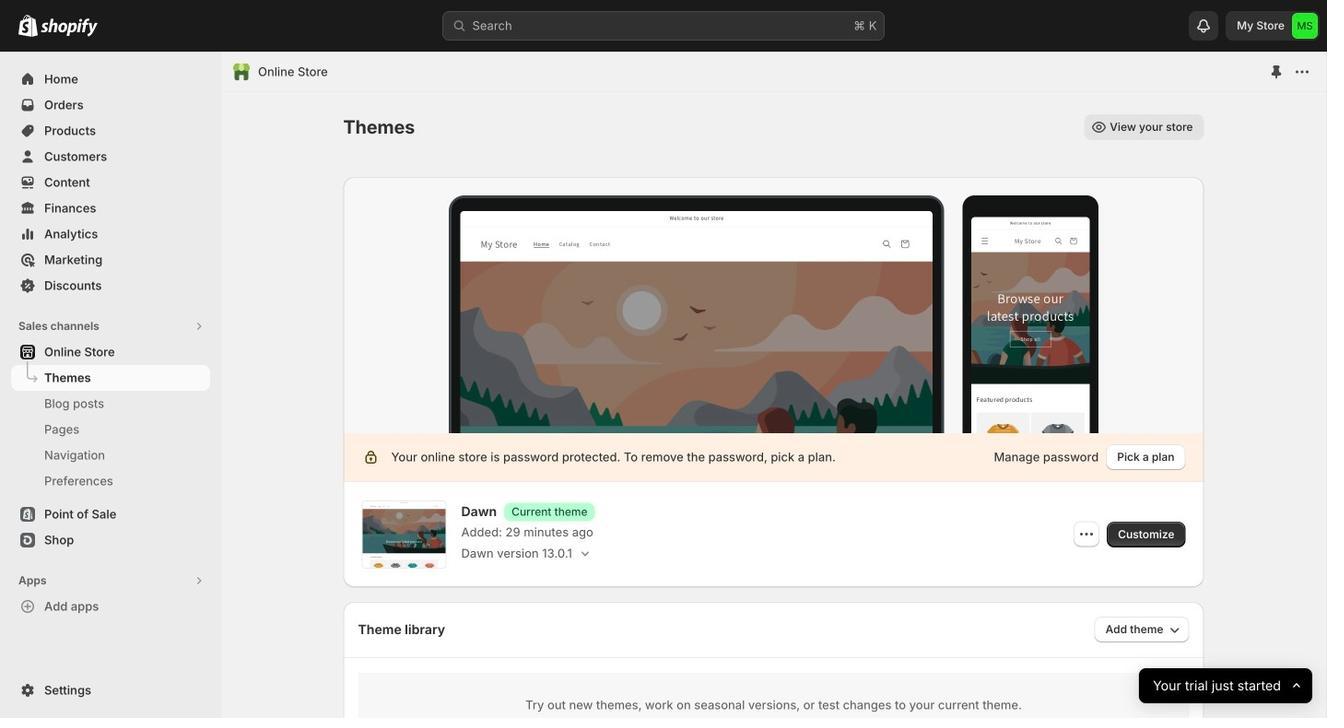 Task type: locate. For each thing, give the bounding box(es) containing it.
online store image
[[232, 63, 251, 81]]

shopify image
[[18, 15, 38, 37], [41, 18, 98, 37]]



Task type: vqa. For each thing, say whether or not it's contained in the screenshot.
Search collections text field on the bottom of page
no



Task type: describe. For each thing, give the bounding box(es) containing it.
1 horizontal spatial shopify image
[[41, 18, 98, 37]]

0 horizontal spatial shopify image
[[18, 15, 38, 37]]

my store image
[[1293, 13, 1319, 39]]



